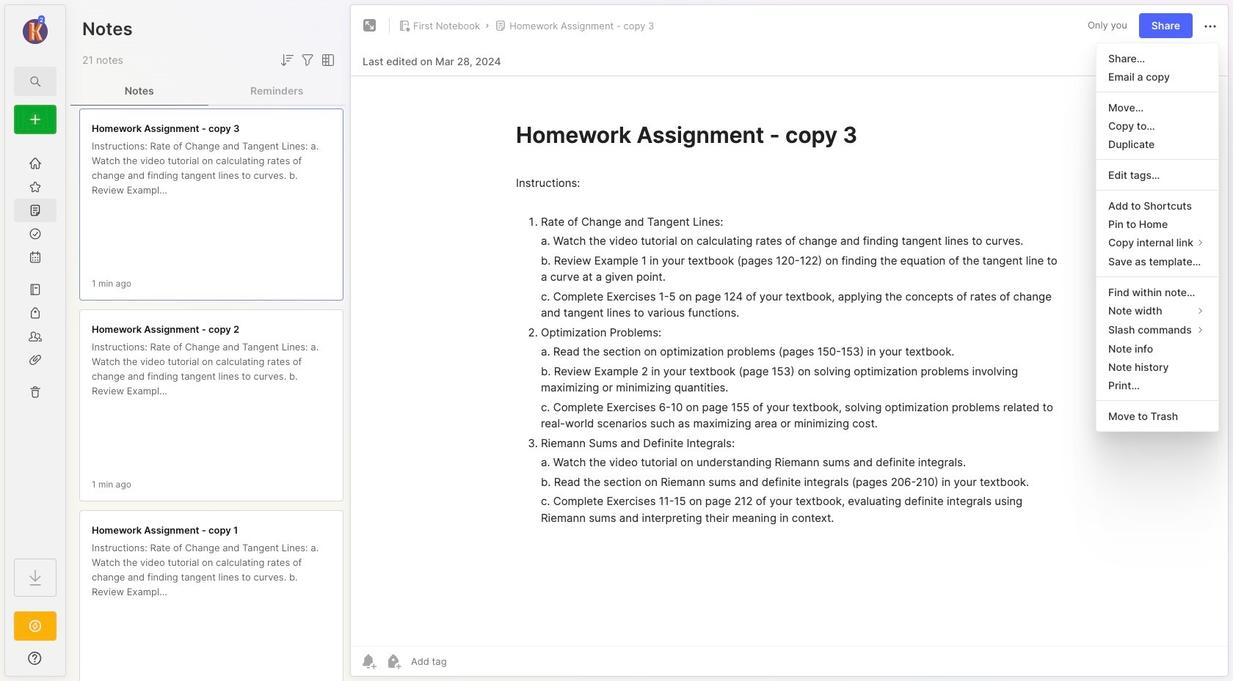 Task type: describe. For each thing, give the bounding box(es) containing it.
main element
[[0, 0, 70, 682]]

upgrade image
[[26, 618, 44, 636]]

add filters image
[[299, 51, 316, 69]]

expand note image
[[361, 17, 379, 35]]

WHAT'S NEW field
[[5, 647, 65, 671]]

tree inside main element
[[5, 143, 65, 546]]

note window element
[[350, 4, 1229, 681]]

Sort options field
[[278, 51, 296, 69]]

Account field
[[5, 14, 65, 46]]

Note width field
[[1097, 302, 1219, 321]]

Add tag field
[[410, 656, 520, 669]]



Task type: locate. For each thing, give the bounding box(es) containing it.
Add filters field
[[299, 51, 316, 69]]

home image
[[28, 156, 43, 171]]

tree
[[5, 143, 65, 546]]

edit search image
[[26, 73, 44, 90]]

add tag image
[[385, 653, 402, 671]]

View options field
[[316, 51, 337, 69]]

click to expand image
[[64, 655, 75, 672]]

Copy internal link field
[[1097, 233, 1219, 252]]

Slash commands field
[[1097, 321, 1219, 340]]

More actions field
[[1202, 16, 1219, 35]]

Note Editor text field
[[351, 76, 1228, 647]]

dropdown list menu
[[1097, 49, 1219, 426]]

tab list
[[70, 76, 346, 106]]

add a reminder image
[[360, 653, 377, 671]]

more actions image
[[1202, 17, 1219, 35]]



Task type: vqa. For each thing, say whether or not it's contained in the screenshot.
Add tag field
yes



